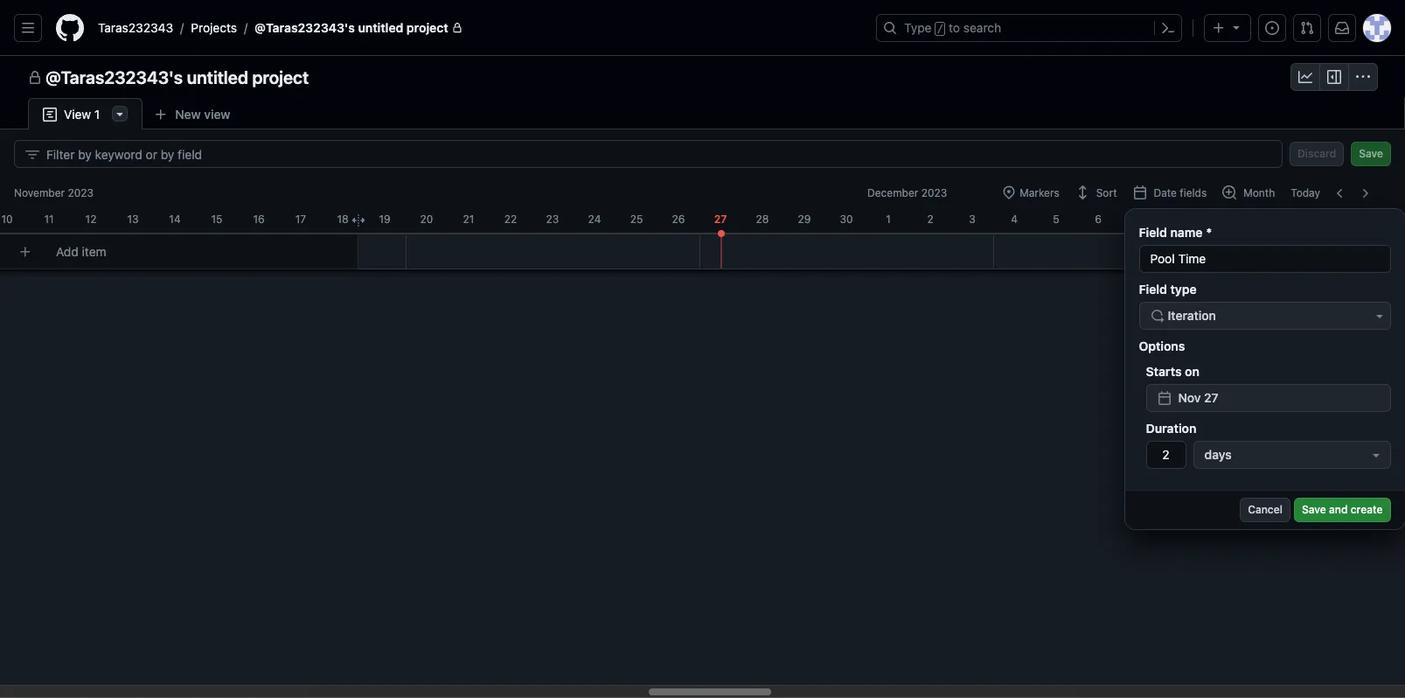 Task type: locate. For each thing, give the bounding box(es) containing it.
sc 9kayk9 0 image up view 1 link
[[28, 71, 42, 85]]

7
[[1138, 213, 1144, 226]]

2023 up the 2 column header
[[922, 186, 948, 199]]

17 column header
[[280, 206, 322, 227]]

10 column header down november
[[0, 206, 28, 227]]

21
[[463, 213, 474, 226]]

list
[[91, 14, 866, 42]]

22
[[504, 213, 517, 226]]

markers
[[1020, 186, 1060, 199]]

2023 inside the december 2023 column header
[[922, 186, 948, 199]]

save for save
[[1360, 147, 1384, 160]]

sc 9kayk9 0 image up november
[[25, 147, 39, 161]]

1 vertical spatial save
[[1302, 503, 1327, 516]]

untitled inside list
[[358, 20, 404, 35]]

tab list
[[28, 98, 270, 130]]

december
[[868, 186, 919, 199]]

field
[[1139, 225, 1168, 240], [1139, 282, 1168, 297]]

15
[[211, 213, 223, 226]]

0 vertical spatial @taras232343's untitled project
[[255, 20, 448, 35]]

0 horizontal spatial sc 9kayk9 0 image
[[43, 108, 57, 122]]

iteration button
[[1139, 302, 1391, 330]]

sc 9kayk9 0 image down git pull request image
[[1299, 70, 1313, 84]]

column header down scroll to next date range icon
[[1372, 206, 1406, 227]]

untitled up view
[[187, 67, 248, 87]]

30 column header
[[826, 206, 868, 227]]

sc 9kayk9 0 image
[[1299, 70, 1313, 84], [1357, 70, 1371, 84], [43, 108, 57, 122]]

10
[[1, 213, 13, 226], [1261, 213, 1272, 226]]

1 10 column header from the left
[[0, 206, 28, 227]]

0 horizontal spatial /
[[180, 21, 184, 35]]

4
[[1011, 213, 1018, 226]]

untitled
[[358, 20, 404, 35], [187, 67, 248, 87]]

0 vertical spatial project
[[407, 20, 448, 35]]

type
[[1171, 282, 1197, 297]]

0 vertical spatial untitled
[[358, 20, 404, 35]]

17
[[295, 213, 306, 226]]

1
[[94, 107, 100, 122], [886, 213, 891, 226]]

0 vertical spatial field
[[1139, 225, 1168, 240]]

project navigation
[[0, 56, 1406, 98]]

1 horizontal spatial project
[[407, 20, 448, 35]]

1 down december
[[886, 213, 891, 226]]

sc 9kayk9 0 image for project navigation
[[28, 71, 42, 85]]

1 horizontal spatial untitled
[[358, 20, 404, 35]]

view filters region
[[14, 140, 1392, 168]]

column header down today button
[[1288, 206, 1330, 227]]

10 column header
[[0, 206, 28, 227], [1246, 206, 1288, 227]]

10 left the 11
[[1, 213, 13, 226]]

3
[[969, 213, 976, 226]]

8 column header
[[1162, 206, 1204, 227]]

13 column header
[[112, 206, 154, 227]]

1 horizontal spatial 10 column header
[[1246, 206, 1288, 227]]

save inside button
[[1360, 147, 1384, 160]]

sc 9kayk9 0 image inside no sort applied "element"
[[1076, 185, 1090, 199]]

sort button
[[1068, 181, 1125, 206]]

30
[[840, 213, 853, 226]]

@taras232343's untitled project inside list
[[255, 20, 448, 35]]

none text field inside region
[[1140, 246, 1390, 272]]

2 10 column header from the left
[[1246, 206, 1288, 227]]

2
[[928, 213, 934, 226]]

1 horizontal spatial @taras232343's
[[255, 20, 355, 35]]

/ right projects
[[244, 21, 248, 35]]

1 horizontal spatial 1
[[886, 213, 891, 226]]

cancel
[[1248, 503, 1283, 516]]

0 horizontal spatial 10 column header
[[0, 206, 28, 227]]

save inside button
[[1302, 503, 1327, 516]]

0 vertical spatial save
[[1360, 147, 1384, 160]]

4 column header from the left
[[1372, 206, 1406, 227]]

/ inside "type / to search"
[[937, 23, 944, 35]]

15 column header
[[196, 206, 238, 227]]

27
[[714, 213, 727, 226]]

1 vertical spatial field
[[1139, 282, 1168, 297]]

starts
[[1146, 364, 1182, 379]]

2023
[[68, 186, 94, 199], [922, 186, 948, 199]]

sc 9kayk9 0 image up save button
[[1357, 70, 1371, 84]]

date fields button
[[1125, 181, 1215, 206]]

view
[[204, 106, 230, 121]]

14
[[169, 213, 181, 226]]

0 horizontal spatial project
[[252, 67, 309, 87]]

add item
[[56, 244, 106, 259]]

2 field from the top
[[1139, 282, 1168, 297]]

4 column header
[[994, 206, 1036, 227]]

11
[[44, 213, 54, 226]]

24
[[588, 213, 601, 226]]

2 column header
[[910, 206, 952, 227]]

sort
[[1097, 186, 1117, 199]]

column header down month popup button
[[1204, 206, 1246, 227]]

save
[[1360, 147, 1384, 160], [1302, 503, 1327, 516]]

0 horizontal spatial 2023
[[68, 186, 94, 199]]

untitled left lock icon
[[358, 20, 404, 35]]

lock image
[[452, 23, 462, 33]]

cell
[[718, 230, 725, 237]]

1 vertical spatial untitled
[[187, 67, 248, 87]]

1 column header
[[868, 206, 910, 227]]

0 horizontal spatial 1
[[94, 107, 100, 122]]

1 horizontal spatial sc 9kayk9 0 image
[[1299, 70, 1313, 84]]

1 horizontal spatial 2023
[[922, 186, 948, 199]]

2 10 from the left
[[1261, 213, 1272, 226]]

2 2023 from the left
[[922, 186, 948, 199]]

6
[[1095, 213, 1102, 226]]

tab list containing new view
[[28, 98, 270, 130]]

/
[[180, 21, 184, 35], [244, 21, 248, 35], [937, 23, 944, 35]]

field left type
[[1139, 282, 1168, 297]]

column header down scroll to previous date range icon
[[1330, 206, 1372, 227]]

/ left projects
[[180, 21, 184, 35]]

save up scroll to next date range icon
[[1360, 147, 1384, 160]]

menu bar
[[995, 181, 1392, 206]]

save left and
[[1302, 503, 1327, 516]]

options
[[1139, 339, 1186, 353]]

field left 8
[[1139, 225, 1168, 240]]

5 column header
[[1036, 206, 1078, 227]]

20 column header
[[406, 206, 448, 227]]

column header
[[1204, 206, 1246, 227], [1288, 206, 1330, 227], [1330, 206, 1372, 227], [1372, 206, 1406, 227]]

0 horizontal spatial untitled
[[187, 67, 248, 87]]

search
[[964, 20, 1002, 35]]

type
[[904, 20, 932, 35]]

1 vertical spatial @taras232343's untitled project
[[45, 67, 309, 87]]

1 horizontal spatial save
[[1360, 147, 1384, 160]]

19 column header
[[364, 206, 406, 227]]

1 inside column header
[[886, 213, 891, 226]]

7 column header
[[1120, 206, 1162, 227]]

sc 9kayk9 0 image down field type in the right top of the page
[[1151, 309, 1165, 323]]

projects
[[191, 20, 237, 35]]

0 horizontal spatial 10
[[1, 213, 13, 226]]

sc 9kayk9 0 image left view
[[43, 108, 57, 122]]

sc 9kayk9 0 image inside the iteration popup button
[[1151, 309, 1165, 323]]

2023 up 12 column header
[[68, 186, 94, 199]]

view
[[64, 107, 91, 122]]

2023 inside november 2023 column header
[[68, 186, 94, 199]]

10 column header down month
[[1246, 206, 1288, 227]]

project
[[407, 20, 448, 35], [252, 67, 309, 87]]

1 2023 from the left
[[68, 186, 94, 199]]

1 vertical spatial project
[[252, 67, 309, 87]]

@taras232343's untitled project
[[255, 20, 448, 35], [45, 67, 309, 87]]

1 horizontal spatial 10
[[1261, 213, 1272, 226]]

region
[[1125, 209, 1405, 529]]

0 horizontal spatial @taras232343's
[[45, 67, 183, 87]]

view 1
[[64, 107, 100, 122]]

november 2023 column header
[[3, 178, 1263, 206]]

27 column header
[[700, 206, 742, 227]]

sc 9kayk9 0 image left sort
[[1076, 185, 1090, 199]]

view 1 link
[[28, 98, 143, 130]]

Duration number field
[[1147, 442, 1186, 468]]

3 column header
[[952, 206, 994, 227]]

1 field from the top
[[1139, 225, 1168, 240]]

date fields
[[1154, 186, 1207, 199]]

2 horizontal spatial /
[[937, 23, 944, 35]]

days
[[1205, 447, 1232, 462]]

1 right view
[[94, 107, 100, 122]]

days button
[[1194, 441, 1391, 469]]

today button
[[1283, 181, 1329, 206]]

None text field
[[1140, 246, 1390, 272]]

menu bar containing markers
[[995, 181, 1392, 206]]

field name *
[[1139, 225, 1212, 240]]

2023 for november 2023
[[68, 186, 94, 199]]

16 column header
[[238, 206, 280, 227]]

0 vertical spatial @taras232343's
[[255, 20, 355, 35]]

0 horizontal spatial save
[[1302, 503, 1327, 516]]

sc 9kayk9 0 image
[[1328, 70, 1342, 84], [28, 71, 42, 85], [25, 147, 39, 161], [1076, 185, 1090, 199], [1151, 309, 1165, 323]]

1 column header from the left
[[1204, 206, 1246, 227]]

/ for type
[[937, 23, 944, 35]]

add item grid
[[0, 178, 1406, 698]]

@taras232343's
[[255, 20, 355, 35], [45, 67, 183, 87]]

10 down month
[[1261, 213, 1272, 226]]

2 horizontal spatial sc 9kayk9 0 image
[[1357, 70, 1371, 84]]

1 vertical spatial 1
[[886, 213, 891, 226]]

scroll to previous date range image
[[1334, 186, 1348, 200]]

11 column header
[[28, 206, 70, 227]]

25
[[630, 213, 643, 226]]

duration
[[1146, 421, 1197, 436]]

1 vertical spatial @taras232343's
[[45, 67, 183, 87]]

/ left to
[[937, 23, 944, 35]]



Task type: describe. For each thing, give the bounding box(es) containing it.
1 10 from the left
[[1, 213, 13, 226]]

save button
[[1352, 142, 1392, 166]]

create
[[1351, 503, 1383, 516]]

add
[[56, 244, 79, 259]]

markers button
[[995, 181, 1068, 206]]

14 column header
[[154, 206, 196, 227]]

taras232343 / projects /
[[98, 20, 248, 35]]

field for field type
[[1139, 282, 1168, 297]]

taras232343 link
[[91, 14, 180, 42]]

@taras232343's untitled project inside project navigation
[[45, 67, 309, 87]]

29
[[798, 213, 811, 226]]

@taras232343's inside project navigation
[[45, 67, 183, 87]]

fields
[[1180, 186, 1207, 199]]

new
[[175, 106, 201, 121]]

november
[[14, 186, 65, 199]]

git pull request image
[[1301, 21, 1315, 35]]

26 column header
[[658, 206, 700, 227]]

13
[[127, 213, 139, 226]]

sc 9kayk9 0 image inside view 1 link
[[43, 108, 57, 122]]

calendar image
[[1133, 185, 1147, 199]]

command palette image
[[1162, 21, 1176, 35]]

@taras232343's inside list
[[255, 20, 355, 35]]

save for save and create
[[1302, 503, 1327, 516]]

starts on
[[1146, 364, 1200, 379]]

23 column header
[[532, 206, 574, 227]]

cell inside add item grid
[[718, 230, 725, 237]]

sc 9kayk9 0 image inside view filters region
[[25, 147, 39, 161]]

new view
[[175, 106, 230, 121]]

on
[[1185, 364, 1200, 379]]

save and create button
[[1295, 498, 1391, 522]]

untitled inside project navigation
[[187, 67, 248, 87]]

plus image
[[1212, 21, 1226, 35]]

12
[[85, 213, 97, 226]]

2 column header from the left
[[1288, 206, 1330, 227]]

month button
[[1215, 181, 1283, 206]]

18
[[337, 213, 349, 226]]

16
[[253, 213, 265, 226]]

create new item or add existing item image
[[18, 244, 32, 258]]

3 column header from the left
[[1330, 206, 1372, 227]]

project inside list
[[407, 20, 448, 35]]

discard
[[1298, 147, 1337, 160]]

and
[[1330, 503, 1348, 516]]

21 column header
[[448, 206, 490, 227]]

sc 9kayk9 0 image for no sort applied "element"
[[1076, 185, 1090, 199]]

26
[[672, 213, 685, 226]]

duration group
[[1146, 441, 1391, 469]]

1 horizontal spatial /
[[244, 21, 248, 35]]

28
[[756, 213, 769, 226]]

19
[[379, 213, 391, 226]]

28 column header
[[742, 206, 784, 227]]

notifications image
[[1336, 21, 1350, 35]]

region containing field name
[[1125, 209, 1405, 529]]

0 vertical spatial 1
[[94, 107, 100, 122]]

item
[[82, 244, 106, 259]]

december 2023 column header
[[857, 178, 1406, 206]]

2023 for december 2023
[[922, 186, 948, 199]]

to
[[949, 20, 961, 35]]

scroll to next date range image
[[1358, 186, 1372, 200]]

iteration
[[1168, 308, 1217, 323]]

add item tab panel
[[0, 129, 1406, 698]]

20
[[420, 213, 433, 226]]

issue opened image
[[1266, 21, 1280, 35]]

8
[[1179, 213, 1186, 226]]

12 column header
[[70, 206, 112, 227]]

name
[[1171, 225, 1203, 240]]

5
[[1053, 213, 1060, 226]]

drag to resize the table column image
[[352, 213, 366, 227]]

menu bar inside add item tab panel
[[995, 181, 1392, 206]]

discard button
[[1290, 142, 1345, 166]]

november 2023
[[14, 186, 94, 199]]

list containing taras232343
[[91, 14, 866, 42]]

*
[[1207, 225, 1212, 240]]

sc 9kayk9 0 image for the iteration popup button
[[1151, 309, 1165, 323]]

field type
[[1139, 282, 1197, 297]]

25 column header
[[616, 206, 658, 227]]

sc 9kayk9 0 image down notifications image
[[1328, 70, 1342, 84]]

type / to search
[[904, 20, 1002, 35]]

Start typing to create a draft, or type hashtag to select a repository text field
[[38, 235, 359, 268]]

no sort applied element
[[1076, 185, 1117, 202]]

project inside navigation
[[252, 67, 309, 87]]

homepage image
[[56, 14, 84, 42]]

Filter by keyword or by field field
[[46, 141, 1268, 167]]

projects link
[[184, 14, 244, 42]]

field for field name *
[[1139, 225, 1168, 240]]

23
[[546, 213, 559, 226]]

22 column header
[[490, 206, 532, 227]]

new view button
[[143, 100, 242, 128]]

triangle down image
[[1230, 20, 1244, 34]]

taras232343
[[98, 20, 173, 35]]

24 column header
[[574, 206, 616, 227]]

view options for view 1 image
[[113, 107, 127, 121]]

6 column header
[[1078, 206, 1120, 227]]

@taras232343's untitled project link
[[248, 14, 469, 42]]

18 column header
[[322, 206, 364, 227]]

29 column header
[[784, 206, 826, 227]]

month
[[1244, 186, 1276, 199]]

cancel button
[[1241, 498, 1291, 522]]

today
[[1291, 186, 1321, 199]]

/ for taras232343
[[180, 21, 184, 35]]

date
[[1154, 186, 1177, 199]]

december 2023
[[868, 186, 948, 199]]

save and create
[[1302, 503, 1383, 516]]



Task type: vqa. For each thing, say whether or not it's contained in the screenshot.
bookmark image at left top
no



